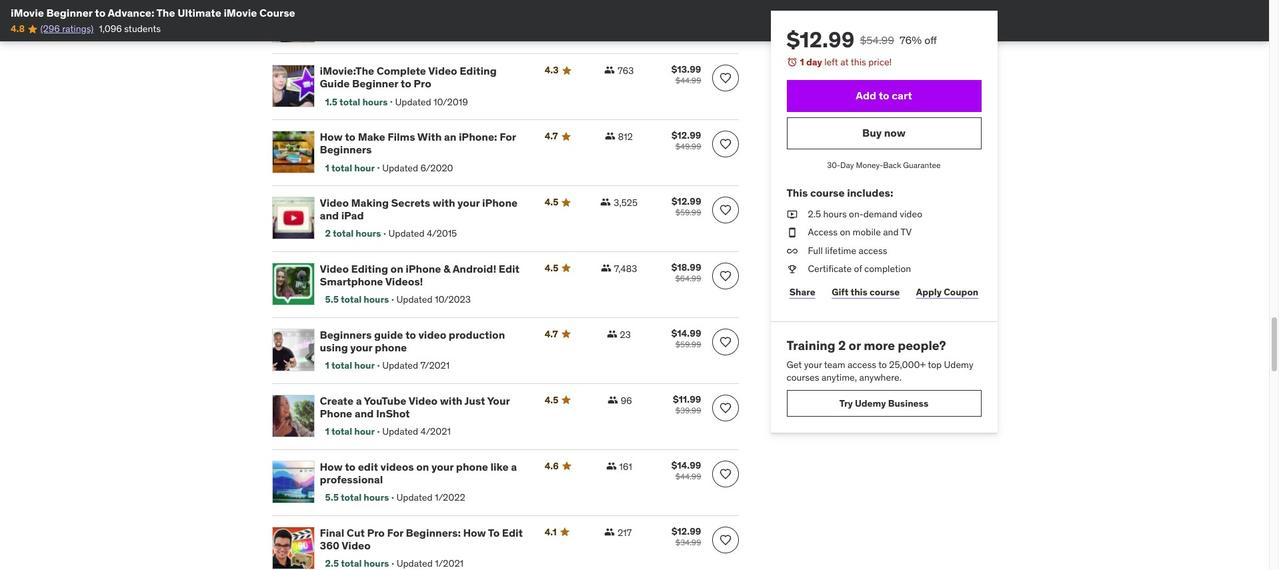Task type: locate. For each thing, give the bounding box(es) containing it.
includes:
[[847, 186, 893, 200]]

2.5 up access
[[808, 208, 821, 220]]

xsmall image left 161
[[606, 461, 617, 472]]

and left tv
[[883, 226, 899, 238]]

create a youtube video with just your phone and inshot link
[[320, 394, 529, 420]]

1 vertical spatial iphone
[[406, 262, 441, 276]]

on up full lifetime access
[[840, 226, 851, 238]]

1 5.5 total hours from the top
[[325, 294, 389, 306]]

how left edit
[[320, 460, 343, 474]]

10/2019
[[434, 96, 468, 108]]

to up the anywhere.
[[879, 359, 887, 371]]

0 vertical spatial hour
[[354, 162, 375, 174]]

$44.99 inside $13.99 $44.99
[[676, 75, 701, 85]]

total down smartphone
[[341, 294, 362, 306]]

1 horizontal spatial 2.5
[[808, 208, 821, 220]]

$13.99
[[672, 63, 701, 75]]

2 this from the top
[[851, 286, 868, 298]]

apply coupon
[[916, 286, 979, 298]]

final cut pro for beginners: how to edit 360 video
[[320, 526, 523, 552]]

to inside imovie:the complete video editing guide beginner to pro
[[401, 77, 411, 90]]

how left to
[[463, 526, 486, 540]]

beginner
[[46, 6, 93, 19], [352, 77, 398, 90]]

xsmall image up share
[[787, 263, 797, 276]]

0 vertical spatial for
[[500, 130, 516, 144]]

buy now button
[[787, 117, 982, 149]]

$12.99 up the "day"
[[787, 26, 855, 53]]

updated 10/2019
[[395, 96, 468, 108]]

updated down videos!
[[397, 294, 433, 306]]

0 vertical spatial this
[[851, 56, 866, 68]]

3 1 total hour from the top
[[325, 426, 375, 438]]

editing
[[460, 64, 497, 77], [351, 262, 388, 276]]

0 vertical spatial wishlist image
[[719, 204, 732, 217]]

your inside how to edit videos on your phone like a professional
[[432, 460, 454, 474]]

0 vertical spatial and
[[320, 209, 339, 222]]

video up 2.5 total hours
[[342, 539, 371, 552]]

editing down 2 total hours
[[351, 262, 388, 276]]

0 vertical spatial how
[[320, 130, 343, 144]]

2 $59.99 from the top
[[676, 340, 701, 350]]

1 vertical spatial 5.5
[[325, 492, 339, 504]]

5.5 total hours down professional
[[325, 492, 389, 504]]

iphone
[[482, 196, 518, 210], [406, 262, 441, 276]]

2.5 down 360
[[325, 558, 339, 570]]

your
[[458, 196, 480, 210], [350, 341, 373, 354], [804, 359, 822, 371], [432, 460, 454, 474]]

1 horizontal spatial udemy
[[944, 359, 974, 371]]

secrets
[[391, 196, 430, 210]]

2 4.5 from the top
[[545, 262, 559, 274]]

0 vertical spatial 2.5
[[808, 208, 821, 220]]

1 vertical spatial for
[[387, 526, 404, 540]]

1 down phone
[[325, 426, 329, 438]]

0 horizontal spatial udemy
[[855, 397, 886, 409]]

beginners left guide
[[320, 328, 372, 342]]

0 vertical spatial iphone
[[482, 196, 518, 210]]

1 for create a youtube video with just your phone and inshot
[[325, 426, 329, 438]]

beginners
[[320, 143, 372, 156], [320, 328, 372, 342]]

2 vertical spatial 4.5
[[545, 394, 559, 406]]

beginners:
[[406, 526, 461, 540]]

money-
[[856, 160, 883, 170]]

xsmall image for 217
[[604, 527, 615, 538]]

0 vertical spatial a
[[356, 394, 362, 408]]

0 vertical spatial udemy
[[944, 359, 974, 371]]

with up 4/2015
[[433, 196, 455, 210]]

0 vertical spatial edit
[[499, 262, 520, 276]]

0 vertical spatial editing
[[460, 64, 497, 77]]

top
[[928, 359, 942, 371]]

1 horizontal spatial 2
[[838, 337, 846, 353]]

edit right android!
[[499, 262, 520, 276]]

$11.99
[[673, 394, 701, 406]]

video
[[900, 208, 922, 220], [419, 328, 446, 342]]

$12.99 down $14.99 $44.99
[[672, 526, 701, 538]]

xsmall image left access
[[787, 226, 797, 239]]

updated down imovie:the complete video editing guide beginner to pro
[[395, 96, 431, 108]]

xsmall image left 7,483
[[601, 263, 611, 274]]

pro inside final cut pro for beginners: how to edit 360 video
[[367, 526, 385, 540]]

phone left like
[[456, 460, 488, 474]]

xsmall image left 812
[[605, 131, 615, 142]]

video inside imovie:the complete video editing guide beginner to pro
[[428, 64, 457, 77]]

to up 1,096
[[95, 6, 106, 19]]

xsmall image for full lifetime access
[[787, 245, 797, 258]]

to
[[488, 526, 500, 540]]

2 vertical spatial how
[[463, 526, 486, 540]]

0 vertical spatial 5.5 total hours
[[325, 294, 389, 306]]

3 hour from the top
[[354, 426, 375, 438]]

imovie up 4.8 on the left top
[[11, 6, 44, 19]]

guide
[[374, 328, 403, 342]]

0 vertical spatial with
[[433, 196, 455, 210]]

2 1 total hour from the top
[[325, 360, 375, 372]]

final cut pro for beginners: how to edit 360 video link
[[320, 526, 529, 553]]

video inside final cut pro for beginners: how to edit 360 video
[[342, 539, 371, 552]]

course
[[810, 186, 845, 200], [870, 286, 900, 298]]

on inside how to edit videos on your phone like a professional
[[416, 460, 429, 474]]

video making secrets with your iphone and ipad link
[[320, 196, 529, 222]]

updated for on
[[397, 294, 433, 306]]

how inside how to edit videos on your phone like a professional
[[320, 460, 343, 474]]

4.7
[[545, 130, 558, 142], [545, 328, 558, 340]]

0 vertical spatial video
[[900, 208, 922, 220]]

1 4.5 from the top
[[545, 196, 559, 208]]

0 vertical spatial pro
[[414, 77, 431, 90]]

xsmall image left 217
[[604, 527, 615, 538]]

1 vertical spatial course
[[870, 286, 900, 298]]

1 vertical spatial $44.99
[[676, 472, 701, 482]]

2 $44.99 from the top
[[676, 472, 701, 482]]

video up 10/2019
[[428, 64, 457, 77]]

using
[[320, 341, 348, 354]]

1 vertical spatial pro
[[367, 526, 385, 540]]

2.5 total hours
[[325, 558, 389, 570]]

1 vertical spatial 1 total hour
[[325, 360, 375, 372]]

0 horizontal spatial phone
[[375, 341, 407, 354]]

imovie
[[11, 6, 44, 19], [224, 6, 257, 19]]

editing inside video editing on iphone & android! edit smartphone videos!
[[351, 262, 388, 276]]

video editing on iphone & android! edit smartphone videos!
[[320, 262, 520, 288]]

0 horizontal spatial pro
[[367, 526, 385, 540]]

5.5 for how to edit videos on your phone like a professional
[[325, 492, 339, 504]]

2 wishlist image from the top
[[719, 402, 732, 415]]

total for beginners guide to video production using your phone
[[331, 360, 352, 372]]

$12.99 for $12.99 $34.99
[[672, 526, 701, 538]]

phone inside how to edit videos on your phone like a professional
[[456, 460, 488, 474]]

2 horizontal spatial and
[[883, 226, 899, 238]]

1 down 'using'
[[325, 360, 329, 372]]

wishlist image right $13.99 $44.99
[[719, 71, 732, 85]]

total up making
[[331, 162, 352, 174]]

$44.99 inside $14.99 $44.99
[[676, 472, 701, 482]]

$12.99 for $12.99 $49.99
[[672, 129, 701, 142]]

2 total hours
[[325, 228, 381, 240]]

videos
[[381, 460, 414, 474]]

1 vertical spatial on
[[391, 262, 403, 276]]

1 imovie from the left
[[11, 6, 44, 19]]

0 horizontal spatial for
[[387, 526, 404, 540]]

pro inside imovie:the complete video editing guide beginner to pro
[[414, 77, 431, 90]]

wishlist image right $12.99 $59.99
[[719, 204, 732, 217]]

0 vertical spatial 4.5
[[545, 196, 559, 208]]

completion
[[865, 263, 911, 275]]

1 vertical spatial with
[[440, 394, 463, 408]]

xsmall image left 3,525
[[600, 197, 611, 208]]

5 wishlist image from the top
[[719, 468, 732, 481]]

on-
[[849, 208, 864, 220]]

0 vertical spatial on
[[840, 226, 851, 238]]

ratings)
[[62, 23, 94, 35]]

2 4.7 from the top
[[545, 328, 558, 340]]

xsmall image
[[600, 197, 611, 208], [787, 208, 797, 221], [787, 226, 797, 239], [787, 245, 797, 258], [787, 263, 797, 276], [604, 527, 615, 538]]

1 wishlist image from the top
[[719, 71, 732, 85]]

30-day money-back guarantee
[[827, 160, 941, 170]]

$12.99 right 812
[[672, 129, 701, 142]]

1 vertical spatial hour
[[354, 360, 375, 372]]

hours down smartphone
[[364, 294, 389, 306]]

hour down make
[[354, 162, 375, 174]]

1 vertical spatial 2.5
[[325, 558, 339, 570]]

xsmall image for certificate of completion
[[787, 263, 797, 276]]

total for video editing on iphone & android! edit smartphone videos!
[[341, 294, 362, 306]]

hours up make
[[362, 96, 388, 108]]

wishlist image
[[719, 204, 732, 217], [719, 402, 732, 415]]

1/2022
[[435, 492, 465, 504]]

0 horizontal spatial and
[[320, 209, 339, 222]]

$64.99
[[675, 274, 701, 284]]

wishlist image right $39.99
[[719, 402, 732, 415]]

films
[[388, 130, 415, 144]]

1 vertical spatial $14.99
[[672, 460, 701, 472]]

to left make
[[345, 130, 356, 144]]

edit inside final cut pro for beginners: how to edit 360 video
[[502, 526, 523, 540]]

hours down cut
[[364, 558, 389, 570]]

left
[[825, 56, 838, 68]]

buy now
[[862, 126, 906, 139]]

pro up "updated 10/2019"
[[414, 77, 431, 90]]

1 vertical spatial how
[[320, 460, 343, 474]]

0 vertical spatial 1 total hour
[[325, 162, 375, 174]]

wishlist image right $14.99 $59.99
[[719, 336, 732, 349]]

1 horizontal spatial beginner
[[352, 77, 398, 90]]

video up updated 4/2021 at the left bottom of the page
[[409, 394, 438, 408]]

updated down inshot
[[382, 426, 418, 438]]

5.5 for video editing on iphone & android! edit smartphone videos!
[[325, 294, 339, 306]]

1 vertical spatial beginners
[[320, 328, 372, 342]]

create
[[320, 394, 354, 408]]

1 $44.99 from the top
[[676, 75, 701, 85]]

final
[[320, 526, 344, 540]]

hour
[[354, 162, 375, 174], [354, 360, 375, 372], [354, 426, 375, 438]]

1 horizontal spatial on
[[416, 460, 429, 474]]

total down phone
[[331, 426, 352, 438]]

wishlist image
[[719, 71, 732, 85], [719, 137, 732, 151], [719, 270, 732, 283], [719, 336, 732, 349], [719, 468, 732, 481], [719, 534, 732, 547]]

updated down how to edit videos on your phone like a professional
[[397, 492, 433, 504]]

phone
[[375, 341, 407, 354], [456, 460, 488, 474]]

making
[[351, 196, 389, 210]]

0 horizontal spatial on
[[391, 262, 403, 276]]

beginner up the "(296 ratings)" on the left top of the page
[[46, 6, 93, 19]]

(296 ratings)
[[40, 23, 94, 35]]

pro
[[414, 77, 431, 90], [367, 526, 385, 540]]

2 5.5 total hours from the top
[[325, 492, 389, 504]]

xsmall image left 96 at the bottom
[[607, 395, 618, 406]]

training
[[787, 337, 836, 353]]

updated for video
[[395, 96, 431, 108]]

imovie:the complete video editing guide beginner to pro
[[320, 64, 497, 90]]

$14.99 for beginners guide to video production using your phone
[[672, 328, 701, 340]]

xsmall image for 3,525
[[600, 197, 611, 208]]

$59.99 inside $12.99 $59.99
[[676, 208, 701, 218]]

edit
[[499, 262, 520, 276], [502, 526, 523, 540]]

1 horizontal spatial for
[[500, 130, 516, 144]]

$44.99 up $12.99 $34.99
[[676, 472, 701, 482]]

1 horizontal spatial phone
[[456, 460, 488, 474]]

0 vertical spatial 5.5
[[325, 294, 339, 306]]

how inside how to make films with an iphone: for beginners
[[320, 130, 343, 144]]

video up 7/2021
[[419, 328, 446, 342]]

0 horizontal spatial 2
[[325, 228, 331, 240]]

0 horizontal spatial video
[[419, 328, 446, 342]]

2 up smartphone
[[325, 228, 331, 240]]

$18.99 $64.99
[[671, 262, 701, 284]]

1 1 total hour from the top
[[325, 162, 375, 174]]

hours for final cut pro for beginners: how to edit 360 video
[[364, 558, 389, 570]]

buy
[[862, 126, 882, 139]]

1 horizontal spatial iphone
[[482, 196, 518, 210]]

total down 'using'
[[331, 360, 352, 372]]

updated down how to make films with an iphone: for beginners
[[382, 162, 418, 174]]

0 vertical spatial beginners
[[320, 143, 372, 156]]

$14.99 down $39.99
[[672, 460, 701, 472]]

0 horizontal spatial course
[[810, 186, 845, 200]]

phone
[[320, 407, 352, 420]]

share
[[790, 286, 816, 298]]

$59.99
[[676, 208, 701, 218], [676, 340, 701, 350]]

wishlist image right $14.99 $44.99
[[719, 468, 732, 481]]

hours for imovie:the complete video editing guide beginner to pro
[[362, 96, 388, 108]]

xsmall image for video editing on iphone & android! edit smartphone videos!
[[601, 263, 611, 274]]

1 $14.99 from the top
[[672, 328, 701, 340]]

1 down 1.5 on the top
[[325, 162, 329, 174]]

2 horizontal spatial on
[[840, 226, 851, 238]]

1 total hour down make
[[325, 162, 375, 174]]

3 wishlist image from the top
[[719, 270, 732, 283]]

2 5.5 from the top
[[325, 492, 339, 504]]

1 total hour for how
[[325, 162, 375, 174]]

imovie left course
[[224, 6, 257, 19]]

xsmall image left 23
[[607, 329, 617, 340]]

total right 1.5 on the top
[[340, 96, 360, 108]]

xsmall image for create a youtube video with just your phone and inshot
[[607, 395, 618, 406]]

4/2021
[[421, 426, 451, 438]]

advance:
[[108, 6, 154, 19]]

1 total hour down phone
[[325, 426, 375, 438]]

5.5 total hours for editing
[[325, 294, 389, 306]]

2 wishlist image from the top
[[719, 137, 732, 151]]

1 this from the top
[[851, 56, 866, 68]]

5.5 total hours down smartphone
[[325, 294, 389, 306]]

a right like
[[511, 460, 517, 474]]

gift this course link
[[829, 279, 903, 305]]

$44.99 up '$12.99 $49.99'
[[676, 75, 701, 85]]

1 horizontal spatial editing
[[460, 64, 497, 77]]

to
[[95, 6, 106, 19], [401, 77, 411, 90], [879, 89, 890, 102], [345, 130, 356, 144], [406, 328, 416, 342], [879, 359, 887, 371], [345, 460, 356, 474]]

and right phone
[[355, 407, 374, 420]]

7,483
[[614, 263, 637, 275]]

a inside how to edit videos on your phone like a professional
[[511, 460, 517, 474]]

ipad
[[341, 209, 364, 222]]

on inside video editing on iphone & android! edit smartphone videos!
[[391, 262, 403, 276]]

0 vertical spatial access
[[859, 245, 888, 257]]

your inside training 2 or more people? get your team access to 25,000+ top udemy courses anytime, anywhere.
[[804, 359, 822, 371]]

4 wishlist image from the top
[[719, 336, 732, 349]]

for inside how to make films with an iphone: for beginners
[[500, 130, 516, 144]]

total down professional
[[341, 492, 362, 504]]

1 total hour for beginners
[[325, 360, 375, 372]]

$11.99 $39.99
[[673, 394, 701, 416]]

xsmall image left 763
[[604, 65, 615, 75]]

how down 1.5 on the top
[[320, 130, 343, 144]]

1 vertical spatial 4.5
[[545, 262, 559, 274]]

0 horizontal spatial imovie
[[11, 6, 44, 19]]

2 vertical spatial hour
[[354, 426, 375, 438]]

0 vertical spatial phone
[[375, 341, 407, 354]]

5.5 total hours
[[325, 294, 389, 306], [325, 492, 389, 504]]

wishlist image for video editing on iphone & android! edit smartphone videos!
[[719, 270, 732, 283]]

2.5 for 2.5 hours on-demand video
[[808, 208, 821, 220]]

udemy inside training 2 or more people? get your team access to 25,000+ top udemy courses anytime, anywhere.
[[944, 359, 974, 371]]

this
[[787, 186, 808, 200]]

video left making
[[320, 196, 349, 210]]

total for imovie:the complete video editing guide beginner to pro
[[340, 96, 360, 108]]

xsmall image
[[604, 65, 615, 75], [605, 131, 615, 142], [601, 263, 611, 274], [607, 329, 617, 340], [607, 395, 618, 406], [606, 461, 617, 472]]

0 vertical spatial $14.99
[[672, 328, 701, 340]]

2 vertical spatial 1 total hour
[[325, 426, 375, 438]]

total down cut
[[341, 558, 362, 570]]

0 vertical spatial course
[[810, 186, 845, 200]]

1 $59.99 from the top
[[676, 208, 701, 218]]

to right guide
[[406, 328, 416, 342]]

access down or
[[848, 359, 877, 371]]

on right videos
[[416, 460, 429, 474]]

2
[[325, 228, 331, 240], [838, 337, 846, 353]]

$54.99
[[860, 33, 894, 47]]

1 vertical spatial 2
[[838, 337, 846, 353]]

$34.99
[[676, 538, 701, 548]]

2 vertical spatial and
[[355, 407, 374, 420]]

1
[[800, 56, 804, 68], [325, 162, 329, 174], [325, 360, 329, 372], [325, 426, 329, 438]]

$59.99 up $18.99
[[676, 208, 701, 218]]

1 vertical spatial video
[[419, 328, 446, 342]]

0 vertical spatial $44.99
[[676, 75, 701, 85]]

0 horizontal spatial a
[[356, 394, 362, 408]]

1 horizontal spatial and
[[355, 407, 374, 420]]

beginners inside beginners guide to video production using your phone
[[320, 328, 372, 342]]

1 hour from the top
[[354, 162, 375, 174]]

1 vertical spatial this
[[851, 286, 868, 298]]

1 beginners from the top
[[320, 143, 372, 156]]

1 day left at this price!
[[800, 56, 892, 68]]

1 vertical spatial 4.7
[[545, 328, 558, 340]]

access down mobile
[[859, 245, 888, 257]]

iphone inside video making secrets with your iphone and ipad
[[482, 196, 518, 210]]

how
[[320, 130, 343, 144], [320, 460, 343, 474], [463, 526, 486, 540]]

to inside button
[[879, 89, 890, 102]]

2 $14.99 from the top
[[672, 460, 701, 472]]

with left 'just' at left bottom
[[440, 394, 463, 408]]

xsmall image for how to make films with an iphone: for beginners
[[605, 131, 615, 142]]

0 horizontal spatial editing
[[351, 262, 388, 276]]

6 wishlist image from the top
[[719, 534, 732, 547]]

with inside create a youtube video with just your phone and inshot
[[440, 394, 463, 408]]

0 horizontal spatial iphone
[[406, 262, 441, 276]]

pro right cut
[[367, 526, 385, 540]]

how to edit videos on your phone like a professional
[[320, 460, 517, 486]]

$44.99 for how to edit videos on your phone like a professional
[[676, 472, 701, 482]]

1 horizontal spatial pro
[[414, 77, 431, 90]]

udemy right top
[[944, 359, 974, 371]]

1 vertical spatial access
[[848, 359, 877, 371]]

how to make films with an iphone: for beginners
[[320, 130, 516, 156]]

video up tv
[[900, 208, 922, 220]]

1 vertical spatial 5.5 total hours
[[325, 492, 389, 504]]

wishlist image right $34.99
[[719, 534, 732, 547]]

1 vertical spatial editing
[[351, 262, 388, 276]]

xsmall image left full
[[787, 245, 797, 258]]

for inside final cut pro for beginners: how to edit 360 video
[[387, 526, 404, 540]]

0 vertical spatial $59.99
[[676, 208, 701, 218]]

hour for guide
[[354, 360, 375, 372]]

5.5 down professional
[[325, 492, 339, 504]]

with
[[433, 196, 455, 210], [440, 394, 463, 408]]

for left beginners:
[[387, 526, 404, 540]]

beginners inside how to make films with an iphone: for beginners
[[320, 143, 372, 156]]

this right the at
[[851, 56, 866, 68]]

and left ipad
[[320, 209, 339, 222]]

2 left or
[[838, 337, 846, 353]]

$59.99 up $11.99
[[676, 340, 701, 350]]

udemy
[[944, 359, 974, 371], [855, 397, 886, 409]]

1 horizontal spatial video
[[900, 208, 922, 220]]

1 vertical spatial a
[[511, 460, 517, 474]]

$59.99 for beginners guide to video production using your phone
[[676, 340, 701, 350]]

4.7 for beginners guide to video production using your phone
[[545, 328, 558, 340]]

just
[[465, 394, 485, 408]]

course down 30-
[[810, 186, 845, 200]]

to left edit
[[345, 460, 356, 474]]

1 5.5 from the top
[[325, 294, 339, 306]]

phone inside beginners guide to video production using your phone
[[375, 341, 407, 354]]

updated down final cut pro for beginners: how to edit 360 video
[[397, 558, 433, 570]]

0 horizontal spatial 2.5
[[325, 558, 339, 570]]

wishlist image for video making secrets with your iphone and ipad
[[719, 204, 732, 217]]

1 vertical spatial $59.99
[[676, 340, 701, 350]]

beginner up 1.5 total hours
[[352, 77, 398, 90]]

1 vertical spatial wishlist image
[[719, 402, 732, 415]]

$44.99 for imovie:the complete video editing guide beginner to pro
[[676, 75, 701, 85]]

to left cart
[[879, 89, 890, 102]]

3 4.5 from the top
[[545, 394, 559, 406]]

total for how to edit videos on your phone like a professional
[[341, 492, 362, 504]]

your
[[487, 394, 510, 408]]

2 vertical spatial on
[[416, 460, 429, 474]]

1 horizontal spatial a
[[511, 460, 517, 474]]

1 vertical spatial phone
[[456, 460, 488, 474]]

0 vertical spatial 4.7
[[545, 130, 558, 142]]

2 hour from the top
[[354, 360, 375, 372]]

on down updated 4/2015
[[391, 262, 403, 276]]

updated down beginners guide to video production using your phone
[[382, 360, 418, 372]]

$59.99 inside $14.99 $59.99
[[676, 340, 701, 350]]

0 vertical spatial beginner
[[46, 6, 93, 19]]

back
[[883, 160, 901, 170]]

tv
[[901, 226, 912, 238]]

phone up updated 7/2021
[[375, 341, 407, 354]]

updated down video making secrets with your iphone and ipad
[[389, 228, 425, 240]]

off
[[925, 33, 937, 47]]

1 4.7 from the top
[[545, 130, 558, 142]]

1 horizontal spatial imovie
[[224, 6, 257, 19]]

cut
[[347, 526, 365, 540]]

1 vertical spatial beginner
[[352, 77, 398, 90]]

iphone inside video editing on iphone & android! edit smartphone videos!
[[406, 262, 441, 276]]

$14.99 down $64.99
[[672, 328, 701, 340]]

try
[[840, 397, 853, 409]]

1 vertical spatial edit
[[502, 526, 523, 540]]

1 wishlist image from the top
[[719, 204, 732, 217]]

2 beginners from the top
[[320, 328, 372, 342]]

editing up 10/2019
[[460, 64, 497, 77]]



Task type: describe. For each thing, give the bounding box(es) containing it.
updated for pro
[[397, 558, 433, 570]]

total for final cut pro for beginners: how to edit 360 video
[[341, 558, 362, 570]]

total for create a youtube video with just your phone and inshot
[[331, 426, 352, 438]]

an
[[444, 130, 456, 144]]

now
[[884, 126, 906, 139]]

23
[[620, 329, 631, 341]]

people?
[[898, 337, 946, 353]]

a inside create a youtube video with just your phone and inshot
[[356, 394, 362, 408]]

2 imovie from the left
[[224, 6, 257, 19]]

hours for how to edit videos on your phone like a professional
[[364, 492, 389, 504]]

gift this course
[[832, 286, 900, 298]]

updated for secrets
[[389, 228, 425, 240]]

xsmall image for imovie:the complete video editing guide beginner to pro
[[604, 65, 615, 75]]

wishlist image for final cut pro for beginners: how to edit 360 video
[[719, 534, 732, 547]]

video making secrets with your iphone and ipad
[[320, 196, 518, 222]]

inshot
[[376, 407, 410, 420]]

like
[[491, 460, 509, 474]]

to inside how to edit videos on your phone like a professional
[[345, 460, 356, 474]]

xsmall image for beginners guide to video production using your phone
[[607, 329, 617, 340]]

1 for beginners guide to video production using your phone
[[325, 360, 329, 372]]

at
[[841, 56, 849, 68]]

youtube
[[364, 394, 406, 408]]

1 for how to make films with an iphone: for beginners
[[325, 162, 329, 174]]

updated 7/2021
[[382, 360, 450, 372]]

video inside create a youtube video with just your phone and inshot
[[409, 394, 438, 408]]

updated 4/2021
[[382, 426, 451, 438]]

add to cart
[[856, 89, 912, 102]]

updated 4/2015
[[389, 228, 457, 240]]

course
[[259, 6, 295, 19]]

lifetime
[[825, 245, 857, 257]]

$12.99 $59.99
[[672, 196, 701, 218]]

2 inside training 2 or more people? get your team access to 25,000+ top udemy courses anytime, anywhere.
[[838, 337, 846, 353]]

1 vertical spatial and
[[883, 226, 899, 238]]

total for how to make films with an iphone: for beginners
[[331, 162, 352, 174]]

$59.99 for video making secrets with your iphone and ipad
[[676, 208, 701, 218]]

4/2015
[[427, 228, 457, 240]]

$12.99 $54.99 76% off
[[787, 26, 937, 53]]

30-
[[827, 160, 841, 170]]

2.5 for 2.5 total hours
[[325, 558, 339, 570]]

hour for a
[[354, 426, 375, 438]]

1,096
[[99, 23, 122, 35]]

updated for to
[[382, 360, 418, 372]]

$12.99 $34.99
[[672, 526, 701, 548]]

updated 10/2023
[[397, 294, 471, 306]]

$12.99 for $12.99 $54.99 76% off
[[787, 26, 855, 53]]

wishlist image for create a youtube video with just your phone and inshot
[[719, 402, 732, 415]]

videos!
[[385, 275, 423, 288]]

(296
[[40, 23, 60, 35]]

1 horizontal spatial course
[[870, 286, 900, 298]]

1 total hour for create
[[325, 426, 375, 438]]

hours for video editing on iphone & android! edit smartphone videos!
[[364, 294, 389, 306]]

25,000+
[[889, 359, 926, 371]]

161
[[619, 461, 632, 473]]

how to edit videos on your phone like a professional link
[[320, 460, 529, 486]]

access on mobile and tv
[[808, 226, 912, 238]]

360
[[320, 539, 339, 552]]

more
[[864, 337, 895, 353]]

students
[[124, 23, 161, 35]]

$14.99 for how to edit videos on your phone like a professional
[[672, 460, 701, 472]]

total for video making secrets with your iphone and ipad
[[333, 228, 354, 240]]

0 vertical spatial 2
[[325, 228, 331, 240]]

how for how to make films with an iphone: for beginners
[[320, 130, 343, 144]]

video inside beginners guide to video production using your phone
[[419, 328, 446, 342]]

beginners guide to video production using your phone link
[[320, 328, 529, 354]]

cart
[[892, 89, 912, 102]]

and inside video making secrets with your iphone and ipad
[[320, 209, 339, 222]]

android!
[[453, 262, 496, 276]]

$12.99 $49.99
[[672, 129, 701, 152]]

beginner inside imovie:the complete video editing guide beginner to pro
[[352, 77, 398, 90]]

$49.99
[[676, 142, 701, 152]]

updated for youtube
[[382, 426, 418, 438]]

2.5 hours on-demand video
[[808, 208, 922, 220]]

4.5 for video making secrets with your iphone and ipad
[[545, 196, 559, 208]]

your inside video making secrets with your iphone and ipad
[[458, 196, 480, 210]]

wishlist image for beginners guide to video production using your phone
[[719, 336, 732, 349]]

imovie:the complete video editing guide beginner to pro link
[[320, 64, 529, 90]]

edit inside video editing on iphone & android! edit smartphone videos!
[[499, 262, 520, 276]]

day
[[841, 160, 854, 170]]

coupon
[[944, 286, 979, 298]]

how to make films with an iphone: for beginners link
[[320, 130, 529, 156]]

updated for make
[[382, 162, 418, 174]]

1 right alarm image
[[800, 56, 804, 68]]

team
[[824, 359, 845, 371]]

get
[[787, 359, 802, 371]]

wishlist image for imovie:the complete video editing guide beginner to pro
[[719, 71, 732, 85]]

3,525
[[614, 197, 638, 209]]

1.5 total hours
[[325, 96, 388, 108]]

professional
[[320, 473, 383, 486]]

updated for edit
[[397, 492, 433, 504]]

4.5 for video editing on iphone & android! edit smartphone videos!
[[545, 262, 559, 274]]

your inside beginners guide to video production using your phone
[[350, 341, 373, 354]]

and inside create a youtube video with just your phone and inshot
[[355, 407, 374, 420]]

beginners guide to video production using your phone
[[320, 328, 505, 354]]

xsmall image for how to edit videos on your phone like a professional
[[606, 461, 617, 472]]

4.7 for how to make films with an iphone: for beginners
[[545, 130, 558, 142]]

to inside training 2 or more people? get your team access to 25,000+ top udemy courses anytime, anywhere.
[[879, 359, 887, 371]]

96
[[621, 395, 632, 407]]

mobile
[[853, 226, 881, 238]]

5.5 total hours for to
[[325, 492, 389, 504]]

add
[[856, 89, 877, 102]]

price!
[[869, 56, 892, 68]]

how for how to edit videos on your phone like a professional
[[320, 460, 343, 474]]

guide
[[320, 77, 350, 90]]

4.5 for create a youtube video with just your phone and inshot
[[545, 394, 559, 406]]

complete
[[377, 64, 426, 77]]

the
[[156, 6, 175, 19]]

$12.99 for $12.99 $59.99
[[672, 196, 701, 208]]

edit
[[358, 460, 378, 474]]

alarm image
[[787, 57, 797, 67]]

4.3
[[545, 64, 559, 76]]

7/2021
[[421, 360, 450, 372]]

with inside video making secrets with your iphone and ipad
[[433, 196, 455, 210]]

$14.99 $59.99
[[672, 328, 701, 350]]

hours for video making secrets with your iphone and ipad
[[356, 228, 381, 240]]

video inside video making secrets with your iphone and ipad
[[320, 196, 349, 210]]

try udemy business link
[[787, 390, 982, 417]]

demand
[[864, 208, 898, 220]]

how inside final cut pro for beginners: how to edit 360 video
[[463, 526, 486, 540]]

6/2020
[[421, 162, 453, 174]]

updated 1/2021
[[397, 558, 464, 570]]

0 horizontal spatial beginner
[[46, 6, 93, 19]]

1 vertical spatial udemy
[[855, 397, 886, 409]]

video inside video editing on iphone & android! edit smartphone videos!
[[320, 262, 349, 276]]

to inside beginners guide to video production using your phone
[[406, 328, 416, 342]]

to inside how to make films with an iphone: for beginners
[[345, 130, 356, 144]]

imovie:the
[[320, 64, 374, 77]]

iphone:
[[459, 130, 497, 144]]

make
[[358, 130, 385, 144]]

hour for to
[[354, 162, 375, 174]]

editing inside imovie:the complete video editing guide beginner to pro
[[460, 64, 497, 77]]

wishlist image for how to make films with an iphone: for beginners
[[719, 137, 732, 151]]

with
[[417, 130, 442, 144]]

4.1
[[545, 526, 557, 538]]

training 2 or more people? get your team access to 25,000+ top udemy courses anytime, anywhere.
[[787, 337, 974, 384]]

4.6
[[545, 460, 559, 472]]

day
[[806, 56, 822, 68]]

4.8
[[11, 23, 25, 35]]

full
[[808, 245, 823, 257]]

hours left on-
[[823, 208, 847, 220]]

xsmall image for access on mobile and tv
[[787, 226, 797, 239]]

xsmall image for 2.5 hours on-demand video
[[787, 208, 797, 221]]

certificate
[[808, 263, 852, 275]]

access inside training 2 or more people? get your team access to 25,000+ top udemy courses anytime, anywhere.
[[848, 359, 877, 371]]

updated 6/2020
[[382, 162, 453, 174]]

wishlist image for how to edit videos on your phone like a professional
[[719, 468, 732, 481]]



Task type: vqa. For each thing, say whether or not it's contained in the screenshot.
Communication button at the bottom
no



